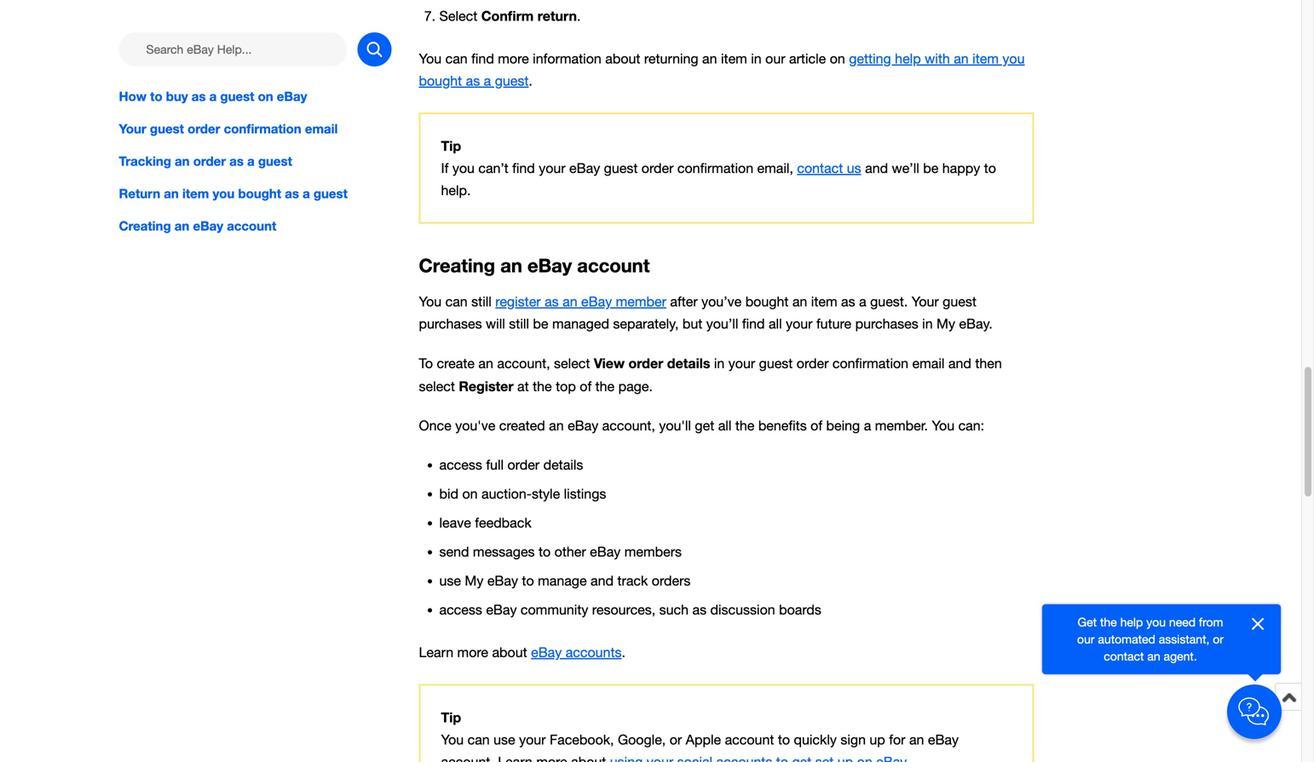 Task type: vqa. For each thing, say whether or not it's contained in the screenshot.


Task type: locate. For each thing, give the bounding box(es) containing it.
be right we'll
[[924, 160, 939, 176]]

and inside the in your guest order confirmation email and then select
[[949, 356, 972, 372]]

information
[[533, 51, 602, 66]]

0 horizontal spatial all
[[719, 418, 732, 434]]

returning
[[645, 51, 699, 66]]

0 vertical spatial select
[[554, 356, 590, 372]]

access for access ebay community resources, such as discussion boards
[[440, 602, 483, 618]]

2 vertical spatial confirmation
[[833, 356, 909, 372]]

1 vertical spatial contact
[[1105, 649, 1145, 663]]

0 vertical spatial your
[[119, 121, 146, 136]]

up
[[870, 732, 886, 748]]

guest.
[[871, 294, 908, 310]]

learn more about ebay accounts .
[[419, 645, 626, 660]]

item down tracking an order as a guest on the left of the page
[[182, 186, 209, 201]]

1 vertical spatial more
[[458, 645, 489, 660]]

. down select confirm return .
[[529, 73, 533, 89]]

select down to
[[419, 378, 455, 394]]

to inside tip you can use your facebook, google, or apple account to quickly sign up for an ebay account. learn more about
[[778, 732, 791, 748]]

email inside the in your guest order confirmation email and then select
[[913, 356, 945, 372]]

tracking an order as a guest
[[119, 154, 292, 169]]

can for find
[[446, 51, 468, 66]]

to left 'buy'
[[150, 89, 163, 104]]

you down tracking an order as a guest on the left of the page
[[213, 186, 235, 201]]

track
[[618, 573, 648, 589]]

your guest order confirmation email
[[119, 121, 338, 136]]

0 horizontal spatial or
[[670, 732, 682, 748]]

after
[[671, 294, 698, 310]]

0 horizontal spatial our
[[766, 51, 786, 66]]

account, down "page."
[[603, 418, 656, 434]]

1 vertical spatial creating
[[419, 254, 496, 277]]

2 vertical spatial find
[[743, 316, 765, 332]]

0 vertical spatial my
[[937, 316, 956, 332]]

1 vertical spatial all
[[719, 418, 732, 434]]

1 vertical spatial select
[[419, 378, 455, 394]]

about down your facebook,
[[571, 754, 607, 762]]

0 vertical spatial be
[[924, 160, 939, 176]]

email down how to buy as a guest on ebay link
[[305, 121, 338, 136]]

purchases down guest.
[[856, 316, 919, 332]]

on right the bid
[[463, 486, 478, 502]]

bought right you've
[[746, 294, 789, 310]]

can
[[446, 51, 468, 66], [446, 294, 468, 310], [468, 732, 490, 748]]

account down "return an item you bought as a guest" 'link'
[[227, 218, 277, 234]]

automated
[[1099, 632, 1156, 646]]

2 vertical spatial can
[[468, 732, 490, 748]]

to right happy
[[985, 160, 997, 176]]

1 vertical spatial use
[[494, 732, 516, 748]]

1 vertical spatial account
[[578, 254, 650, 277]]

tip
[[441, 138, 462, 154], [441, 710, 462, 726]]

1 horizontal spatial confirmation
[[678, 160, 754, 176]]

you right if
[[453, 160, 475, 176]]

apple
[[686, 732, 722, 748]]

find inside tip if you can't find your ebay guest order confirmation email, contact us
[[513, 160, 535, 176]]

0 vertical spatial or
[[1214, 632, 1225, 646]]

in down you'll
[[715, 356, 725, 372]]

1 horizontal spatial email
[[913, 356, 945, 372]]

tip up if
[[441, 138, 462, 154]]

1 horizontal spatial creating
[[419, 254, 496, 277]]

0 vertical spatial email
[[305, 121, 338, 136]]

and left then
[[949, 356, 972, 372]]

discussion
[[711, 602, 776, 618]]

listings
[[564, 486, 607, 502]]

0 horizontal spatial be
[[533, 316, 549, 332]]

find right you'll
[[743, 316, 765, 332]]

tip inside tip if you can't find your ebay guest order confirmation email, contact us
[[441, 138, 462, 154]]

you'll
[[659, 418, 692, 434]]

2 vertical spatial on
[[463, 486, 478, 502]]

bought down "tracking an order as a guest" link
[[238, 186, 281, 201]]

you left need
[[1147, 615, 1167, 629]]

Search eBay Help... text field
[[119, 32, 348, 67]]

help up the automated
[[1121, 615, 1144, 629]]

can up account.
[[468, 732, 490, 748]]

can left register
[[446, 294, 468, 310]]

to left 'other'
[[539, 544, 551, 560]]

1 access from the top
[[440, 457, 483, 473]]

as down select
[[466, 73, 480, 89]]

a inside after you've bought an item as a guest. your guest purchases will still be managed separately, but you'll find all your future purchases in my ebay.
[[860, 294, 867, 310]]

confirm
[[482, 8, 534, 24]]

register
[[496, 294, 541, 310]]

1 vertical spatial your
[[786, 316, 813, 332]]

. up information
[[577, 8, 581, 24]]

0 vertical spatial details
[[668, 355, 711, 372]]

2 vertical spatial account
[[725, 732, 775, 748]]

1 horizontal spatial of
[[811, 418, 823, 434]]

0 vertical spatial of
[[580, 378, 592, 394]]

creating an ebay account link
[[119, 217, 392, 236]]

1 horizontal spatial your
[[729, 356, 756, 372]]

find down select
[[472, 51, 494, 66]]

all right get
[[719, 418, 732, 434]]

be down you can still register as an ebay member
[[533, 316, 549, 332]]

0 vertical spatial creating an ebay account
[[119, 218, 277, 234]]

a down "tracking an order as a guest" link
[[303, 186, 310, 201]]

as up future
[[842, 294, 856, 310]]

you've
[[456, 418, 496, 434]]

1 vertical spatial your
[[912, 294, 940, 310]]

and left track
[[591, 573, 614, 589]]

1 horizontal spatial find
[[513, 160, 535, 176]]

all right you'll
[[769, 316, 783, 332]]

creating up will
[[419, 254, 496, 277]]

us
[[847, 160, 862, 176]]

once you've created an ebay account, you'll get all the benefits of being a member. you can:
[[419, 418, 985, 434]]

0 vertical spatial can
[[446, 51, 468, 66]]

1 vertical spatial learn
[[498, 754, 533, 762]]

of
[[580, 378, 592, 394], [811, 418, 823, 434]]

as up return an item you bought as a guest
[[230, 154, 244, 169]]

contact left the us
[[798, 160, 844, 176]]

getting help with an item you bought as a guest
[[419, 51, 1025, 89]]

on up your guest order confirmation email link
[[258, 89, 273, 104]]

2 purchases from the left
[[856, 316, 919, 332]]

item right with
[[973, 51, 999, 66]]

still inside after you've bought an item as a guest. your guest purchases will still be managed separately, but you'll find all your future purchases in my ebay.
[[509, 316, 530, 332]]

or down from on the right bottom of the page
[[1214, 632, 1225, 646]]

1 horizontal spatial learn
[[498, 754, 533, 762]]

the right at
[[533, 378, 552, 394]]

bought
[[419, 73, 462, 89], [238, 186, 281, 201], [746, 294, 789, 310]]

your
[[119, 121, 146, 136], [912, 294, 940, 310]]

1 horizontal spatial account
[[578, 254, 650, 277]]

use inside tip you can use your facebook, google, or apple account to quickly sign up for an ebay account. learn more about
[[494, 732, 516, 748]]

in inside after you've bought an item as a guest. your guest purchases will still be managed separately, but you'll find all your future purchases in my ebay.
[[923, 316, 933, 332]]

the inside "get the help you need from our automated assistant, or contact an agent."
[[1101, 615, 1118, 629]]

of left being
[[811, 418, 823, 434]]

to
[[150, 89, 163, 104], [985, 160, 997, 176], [539, 544, 551, 560], [522, 573, 534, 589], [778, 732, 791, 748]]

0 vertical spatial use
[[440, 573, 461, 589]]

0 vertical spatial find
[[472, 51, 494, 66]]

how
[[119, 89, 147, 104]]

how to buy as a guest on ebay link
[[119, 87, 392, 106]]

2 horizontal spatial find
[[743, 316, 765, 332]]

purchases up the create
[[419, 316, 482, 332]]

1 tip from the top
[[441, 138, 462, 154]]

confirmation down how to buy as a guest on ebay link
[[224, 121, 302, 136]]

2 horizontal spatial on
[[830, 51, 846, 66]]

0 horizontal spatial purchases
[[419, 316, 482, 332]]

access
[[440, 457, 483, 473], [440, 602, 483, 618]]

1 vertical spatial about
[[492, 645, 528, 660]]

google,
[[618, 732, 666, 748]]

help left with
[[896, 51, 922, 66]]

tracking an order as a guest link
[[119, 152, 392, 171]]

we'll
[[892, 160, 920, 176]]

use up account.
[[494, 732, 516, 748]]

0 vertical spatial in
[[752, 51, 762, 66]]

access up the bid
[[440, 457, 483, 473]]

learn
[[419, 645, 454, 660], [498, 754, 533, 762]]

a right being
[[864, 418, 872, 434]]

0 horizontal spatial learn
[[419, 645, 454, 660]]

1 vertical spatial of
[[811, 418, 823, 434]]

you inside "return an item you bought as a guest" 'link'
[[213, 186, 235, 201]]

account, up at
[[497, 356, 551, 372]]

the down view
[[596, 378, 615, 394]]

the right get
[[1101, 615, 1118, 629]]

for
[[890, 732, 906, 748]]

0 horizontal spatial email
[[305, 121, 338, 136]]

you'll
[[707, 316, 739, 332]]

in left ebay.
[[923, 316, 933, 332]]

1 horizontal spatial or
[[1214, 632, 1225, 646]]

your right can't
[[539, 160, 566, 176]]

a
[[484, 73, 491, 89], [209, 89, 217, 104], [247, 154, 255, 169], [303, 186, 310, 201], [860, 294, 867, 310], [864, 418, 872, 434]]

manage
[[538, 573, 587, 589]]

find inside after you've bought an item as a guest. your guest purchases will still be managed separately, but you'll find all your future purchases in my ebay.
[[743, 316, 765, 332]]

details up style
[[544, 457, 584, 473]]

creating an ebay account up you can still register as an ebay member
[[419, 254, 650, 277]]

or
[[1214, 632, 1225, 646], [670, 732, 682, 748]]

in inside the in your guest order confirmation email and then select
[[715, 356, 725, 372]]

the
[[533, 378, 552, 394], [596, 378, 615, 394], [736, 418, 755, 434], [1101, 615, 1118, 629]]

learn inside tip you can use your facebook, google, or apple account to quickly sign up for an ebay account. learn more about
[[498, 754, 533, 762]]

or left apple
[[670, 732, 682, 748]]

0 vertical spatial help
[[896, 51, 922, 66]]

0 vertical spatial creating
[[119, 218, 171, 234]]

you right with
[[1003, 51, 1025, 66]]

0 horizontal spatial help
[[896, 51, 922, 66]]

an
[[703, 51, 718, 66], [954, 51, 969, 66], [175, 154, 190, 169], [164, 186, 179, 201], [175, 218, 190, 234], [501, 254, 523, 277], [563, 294, 578, 310], [793, 294, 808, 310], [479, 356, 494, 372], [549, 418, 564, 434], [1148, 649, 1161, 663], [910, 732, 925, 748]]

1 horizontal spatial be
[[924, 160, 939, 176]]

1 vertical spatial our
[[1078, 632, 1095, 646]]

2 vertical spatial about
[[571, 754, 607, 762]]

1 horizontal spatial purchases
[[856, 316, 919, 332]]

1 horizontal spatial our
[[1078, 632, 1095, 646]]

help inside getting help with an item you bought as a guest
[[896, 51, 922, 66]]

on
[[830, 51, 846, 66], [258, 89, 273, 104], [463, 486, 478, 502]]

my left ebay.
[[937, 316, 956, 332]]

confirmation left the email,
[[678, 160, 754, 176]]

your left future
[[786, 316, 813, 332]]

2 vertical spatial in
[[715, 356, 725, 372]]

a down confirm
[[484, 73, 491, 89]]

order inside tip if you can't find your ebay guest order confirmation email, contact us
[[642, 160, 674, 176]]

1 vertical spatial in
[[923, 316, 933, 332]]

all inside after you've bought an item as a guest. your guest purchases will still be managed separately, but you'll find all your future purchases in my ebay.
[[769, 316, 783, 332]]

still
[[472, 294, 492, 310], [509, 316, 530, 332]]

ebay inside tip you can use your facebook, google, or apple account to quickly sign up for an ebay account. learn more about
[[929, 732, 959, 748]]

2 vertical spatial and
[[591, 573, 614, 589]]

1 vertical spatial and
[[949, 356, 972, 372]]

of right top
[[580, 378, 592, 394]]

confirmation down future
[[833, 356, 909, 372]]

my
[[937, 316, 956, 332], [465, 573, 484, 589]]

0 horizontal spatial account,
[[497, 356, 551, 372]]

select inside the in your guest order confirmation email and then select
[[419, 378, 455, 394]]

1 vertical spatial help
[[1121, 615, 1144, 629]]

our left article
[[766, 51, 786, 66]]

member.
[[876, 418, 929, 434]]

send messages to other ebay members
[[440, 544, 682, 560]]

1 horizontal spatial .
[[577, 8, 581, 24]]

tip inside tip you can use your facebook, google, or apple account to quickly sign up for an ebay account. learn more about
[[441, 710, 462, 726]]

order inside the in your guest order confirmation email and then select
[[797, 356, 829, 372]]

1 vertical spatial access
[[440, 602, 483, 618]]

creating down return
[[119, 218, 171, 234]]

account, inside to create an account, select view order details
[[497, 356, 551, 372]]

1 horizontal spatial my
[[937, 316, 956, 332]]

buy
[[166, 89, 188, 104]]

0 horizontal spatial bought
[[238, 186, 281, 201]]

1 horizontal spatial all
[[769, 316, 783, 332]]

still up will
[[472, 294, 492, 310]]

access for access full order details
[[440, 457, 483, 473]]

tip up account.
[[441, 710, 462, 726]]

you've
[[702, 294, 742, 310]]

select confirm return .
[[440, 8, 581, 24]]

0 horizontal spatial .
[[529, 73, 533, 89]]

1 horizontal spatial account,
[[603, 418, 656, 434]]

you
[[419, 51, 442, 66], [419, 294, 442, 310], [932, 418, 955, 434], [441, 732, 464, 748]]

your down you'll
[[729, 356, 756, 372]]

as
[[466, 73, 480, 89], [192, 89, 206, 104], [230, 154, 244, 169], [285, 186, 299, 201], [545, 294, 559, 310], [842, 294, 856, 310], [693, 602, 707, 618]]

creating an ebay account
[[119, 218, 277, 234], [419, 254, 650, 277]]

my down send
[[465, 573, 484, 589]]

1 vertical spatial creating an ebay account
[[419, 254, 650, 277]]

community
[[521, 602, 589, 618]]

your right guest.
[[912, 294, 940, 310]]

details down but
[[668, 355, 711, 372]]

creating an ebay account down return an item you bought as a guest
[[119, 218, 277, 234]]

in left article
[[752, 51, 762, 66]]

bought down select
[[419, 73, 462, 89]]

our down get
[[1078, 632, 1095, 646]]

about left the returning
[[606, 51, 641, 66]]

. down resources, on the bottom of the page
[[622, 645, 626, 660]]

0 horizontal spatial account
[[227, 218, 277, 234]]

contact down the automated
[[1105, 649, 1145, 663]]

email left then
[[913, 356, 945, 372]]

a left guest.
[[860, 294, 867, 310]]

email
[[305, 121, 338, 136], [913, 356, 945, 372]]

2 access from the top
[[440, 602, 483, 618]]

item
[[721, 51, 748, 66], [973, 51, 999, 66], [182, 186, 209, 201], [812, 294, 838, 310]]

tracking
[[119, 154, 171, 169]]

confirmation inside tip if you can't find your ebay guest order confirmation email, contact us
[[678, 160, 754, 176]]

after you've bought an item as a guest. your guest purchases will still be managed separately, but you'll find all your future purchases in my ebay.
[[419, 294, 993, 332]]

separately,
[[613, 316, 679, 332]]

0 vertical spatial confirmation
[[224, 121, 302, 136]]

still down register
[[509, 316, 530, 332]]

2 tip from the top
[[441, 710, 462, 726]]

0 horizontal spatial contact
[[798, 160, 844, 176]]

or inside "get the help you need from our automated assistant, or contact an agent."
[[1214, 632, 1225, 646]]

0 horizontal spatial use
[[440, 573, 461, 589]]

you can still register as an ebay member
[[419, 294, 667, 310]]

1 purchases from the left
[[419, 316, 482, 332]]

guest inside the in your guest order confirmation email and then select
[[759, 356, 793, 372]]

you up account.
[[441, 732, 464, 748]]

if
[[441, 160, 449, 176]]

0 vertical spatial and
[[866, 160, 889, 176]]

and right the us
[[866, 160, 889, 176]]

you down select
[[419, 51, 442, 66]]

item up future
[[812, 294, 838, 310]]

use down send
[[440, 573, 461, 589]]

creating
[[119, 218, 171, 234], [419, 254, 496, 277]]

find right can't
[[513, 160, 535, 176]]

to left quickly
[[778, 732, 791, 748]]

0 horizontal spatial confirmation
[[224, 121, 302, 136]]

0 vertical spatial all
[[769, 316, 783, 332]]

bought inside after you've bought an item as a guest. your guest purchases will still be managed separately, but you'll find all your future purchases in my ebay.
[[746, 294, 789, 310]]

1 horizontal spatial help
[[1121, 615, 1144, 629]]

0 horizontal spatial your
[[539, 160, 566, 176]]

guest inside "return an item you bought as a guest" 'link'
[[314, 186, 348, 201]]

as right register
[[545, 294, 559, 310]]

order
[[188, 121, 220, 136], [193, 154, 226, 169], [642, 160, 674, 176], [629, 355, 664, 372], [797, 356, 829, 372], [508, 457, 540, 473]]

1 horizontal spatial use
[[494, 732, 516, 748]]

or inside tip you can use your facebook, google, or apple account to quickly sign up for an ebay account. learn more about
[[670, 732, 682, 748]]

account right apple
[[725, 732, 775, 748]]

your
[[539, 160, 566, 176], [786, 316, 813, 332], [729, 356, 756, 372]]

0 vertical spatial your
[[539, 160, 566, 176]]

2 vertical spatial bought
[[746, 294, 789, 310]]

1 horizontal spatial your
[[912, 294, 940, 310]]

the left "benefits"
[[736, 418, 755, 434]]

1 vertical spatial or
[[670, 732, 682, 748]]

2 horizontal spatial account
[[725, 732, 775, 748]]

0 vertical spatial contact
[[798, 160, 844, 176]]

on right article
[[830, 51, 846, 66]]

1 vertical spatial email
[[913, 356, 945, 372]]

0 vertical spatial on
[[830, 51, 846, 66]]



Task type: describe. For each thing, give the bounding box(es) containing it.
with
[[925, 51, 951, 66]]

create
[[437, 356, 475, 372]]

get
[[1078, 615, 1098, 629]]

and inside and we'll be happy to help.
[[866, 160, 889, 176]]

happy
[[943, 160, 981, 176]]

as right 'buy'
[[192, 89, 206, 104]]

guest inside after you've bought an item as a guest. your guest purchases will still be managed separately, but you'll find all your future purchases in my ebay.
[[943, 294, 977, 310]]

member
[[616, 294, 667, 310]]

as inside 'link'
[[285, 186, 299, 201]]

a inside getting help with an item you bought as a guest
[[484, 73, 491, 89]]

tip for tip if you can't find your ebay guest order confirmation email, contact us
[[441, 138, 462, 154]]

will
[[486, 316, 506, 332]]

you inside getting help with an item you bought as a guest
[[1003, 51, 1025, 66]]

contact inside tip if you can't find your ebay guest order confirmation email, contact us
[[798, 160, 844, 176]]

messages
[[473, 544, 535, 560]]

access ebay community resources, such as discussion boards
[[440, 602, 822, 618]]

about inside tip you can use your facebook, google, or apple account to quickly sign up for an ebay account. learn more about
[[571, 754, 607, 762]]

managed
[[553, 316, 610, 332]]

an inside 'link'
[[164, 186, 179, 201]]

from
[[1200, 615, 1224, 629]]

help inside "get the help you need from our automated assistant, or contact an agent."
[[1121, 615, 1144, 629]]

contact us link
[[798, 160, 862, 176]]

access full order details
[[440, 457, 584, 473]]

your inside after you've bought an item as a guest. your guest purchases will still be managed separately, but you'll find all your future purchases in my ebay.
[[786, 316, 813, 332]]

1 horizontal spatial creating an ebay account
[[419, 254, 650, 277]]

account inside tip you can use your facebook, google, or apple account to quickly sign up for an ebay account. learn more about
[[725, 732, 775, 748]]

in your guest order confirmation email and then select
[[419, 356, 1003, 394]]

an inside after you've bought an item as a guest. your guest purchases will still be managed separately, but you'll find all your future purchases in my ebay.
[[793, 294, 808, 310]]

1 horizontal spatial more
[[498, 51, 529, 66]]

benefits
[[759, 418, 807, 434]]

tip for tip you can use your facebook, google, or apple account to quickly sign up for an ebay account. learn more about
[[441, 710, 462, 726]]

get the help you need from our automated assistant, or contact an agent.
[[1078, 615, 1225, 663]]

1 vertical spatial .
[[529, 73, 533, 89]]

1 vertical spatial on
[[258, 89, 273, 104]]

getting help with an item you bought as a guest link
[[419, 51, 1025, 89]]

bought inside getting help with an item you bought as a guest
[[419, 73, 462, 89]]

created
[[500, 418, 546, 434]]

future
[[817, 316, 852, 332]]

an inside tip you can use your facebook, google, or apple account to quickly sign up for an ebay account. learn more about
[[910, 732, 925, 748]]

0 horizontal spatial creating an ebay account
[[119, 218, 277, 234]]

ebay.
[[960, 316, 993, 332]]

bid
[[440, 486, 459, 502]]

item inside 'link'
[[182, 186, 209, 201]]

1 vertical spatial details
[[544, 457, 584, 473]]

confirmation inside the in your guest order confirmation email and then select
[[833, 356, 909, 372]]

of inside register at the top of the page.
[[580, 378, 592, 394]]

how to buy as a guest on ebay
[[119, 89, 307, 104]]

but
[[683, 316, 703, 332]]

can inside tip you can use your facebook, google, or apple account to quickly sign up for an ebay account. learn more about
[[468, 732, 490, 748]]

orders
[[652, 573, 691, 589]]

a inside 'link'
[[303, 186, 310, 201]]

my inside after you've bought an item as a guest. your guest purchases will still be managed separately, but you'll find all your future purchases in my ebay.
[[937, 316, 956, 332]]

then
[[976, 356, 1003, 372]]

leave feedback
[[440, 515, 532, 531]]

. inside select confirm return .
[[577, 8, 581, 24]]

0 vertical spatial about
[[606, 51, 641, 66]]

view
[[594, 355, 625, 372]]

0 horizontal spatial creating
[[119, 218, 171, 234]]

0 horizontal spatial my
[[465, 573, 484, 589]]

to
[[419, 356, 433, 372]]

can't
[[479, 160, 509, 176]]

your inside the in your guest order confirmation email and then select
[[729, 356, 756, 372]]

a up 'your guest order confirmation email'
[[209, 89, 217, 104]]

guest inside your guest order confirmation email link
[[150, 121, 184, 136]]

at
[[518, 378, 529, 394]]

help.
[[441, 183, 471, 198]]

top
[[556, 378, 576, 394]]

contact inside "get the help you need from our automated assistant, or contact an agent."
[[1105, 649, 1145, 663]]

select
[[440, 8, 478, 24]]

1 horizontal spatial on
[[463, 486, 478, 502]]

tip you can use your facebook, google, or apple account to quickly sign up for an ebay account. learn more about
[[441, 710, 959, 762]]

assistant,
[[1160, 632, 1210, 646]]

resources,
[[593, 602, 656, 618]]

0 vertical spatial account
[[227, 218, 277, 234]]

ebay accounts link
[[531, 645, 622, 660]]

email,
[[758, 160, 794, 176]]

you inside tip if you can't find your ebay guest order confirmation email, contact us
[[453, 160, 475, 176]]

as inside after you've bought an item as a guest. your guest purchases will still be managed separately, but you'll find all your future purchases in my ebay.
[[842, 294, 856, 310]]

guest inside "tracking an order as a guest" link
[[258, 154, 292, 169]]

members
[[625, 544, 682, 560]]

account.
[[441, 754, 494, 762]]

bid on auction-style listings
[[440, 486, 607, 502]]

you can find more information about returning an item in our article on
[[419, 51, 850, 66]]

leave
[[440, 515, 471, 531]]

getting
[[850, 51, 892, 66]]

more inside tip you can use your facebook, google, or apple account to quickly sign up for an ebay account. learn more about
[[537, 754, 568, 762]]

item inside after you've bought an item as a guest. your guest purchases will still be managed separately, but you'll find all your future purchases in my ebay.
[[812, 294, 838, 310]]

quickly
[[794, 732, 837, 748]]

an inside "get the help you need from our automated assistant, or contact an agent."
[[1148, 649, 1161, 663]]

be inside and we'll be happy to help.
[[924, 160, 939, 176]]

guest inside how to buy as a guest on ebay link
[[220, 89, 254, 104]]

0 horizontal spatial still
[[472, 294, 492, 310]]

be inside after you've bought an item as a guest. your guest purchases will still be managed separately, but you'll find all your future purchases in my ebay.
[[533, 316, 549, 332]]

guest inside getting help with an item you bought as a guest
[[495, 73, 529, 89]]

style
[[532, 486, 560, 502]]

0 horizontal spatial find
[[472, 51, 494, 66]]

agent.
[[1164, 649, 1198, 663]]

item right the returning
[[721, 51, 748, 66]]

can:
[[959, 418, 985, 434]]

register
[[459, 378, 514, 394]]

a down your guest order confirmation email link
[[247, 154, 255, 169]]

need
[[1170, 615, 1196, 629]]

2 vertical spatial .
[[622, 645, 626, 660]]

return an item you bought as a guest link
[[119, 184, 392, 203]]

such
[[660, 602, 689, 618]]

page.
[[619, 378, 653, 394]]

boards
[[780, 602, 822, 618]]

auction-
[[482, 486, 532, 502]]

you up to
[[419, 294, 442, 310]]

your guest order confirmation email link
[[119, 119, 392, 138]]

full
[[486, 457, 504, 473]]

feedback
[[475, 515, 532, 531]]

0 vertical spatial learn
[[419, 645, 454, 660]]

and we'll be happy to help.
[[441, 160, 997, 198]]

our inside "get the help you need from our automated assistant, or contact an agent."
[[1078, 632, 1095, 646]]

your facebook,
[[519, 732, 614, 748]]

get
[[695, 418, 715, 434]]

an inside to create an account, select view order details
[[479, 356, 494, 372]]

can for still
[[446, 294, 468, 310]]

0 horizontal spatial and
[[591, 573, 614, 589]]

other
[[555, 544, 586, 560]]

to left manage
[[522, 573, 534, 589]]

your inside after you've bought an item as a guest. your guest purchases will still be managed separately, but you'll find all your future purchases in my ebay.
[[912, 294, 940, 310]]

0 vertical spatial our
[[766, 51, 786, 66]]

an inside getting help with an item you bought as a guest
[[954, 51, 969, 66]]

sign
[[841, 732, 866, 748]]

accounts
[[566, 645, 622, 660]]

to inside and we'll be happy to help.
[[985, 160, 997, 176]]

get the help you need from our automated assistant, or contact an agent. tooltip
[[1070, 614, 1232, 665]]

send
[[440, 544, 469, 560]]

you inside "get the help you need from our automated assistant, or contact an agent."
[[1147, 615, 1167, 629]]

select inside to create an account, select view order details
[[554, 356, 590, 372]]

you left can: on the right
[[932, 418, 955, 434]]

once
[[419, 418, 452, 434]]

your inside tip if you can't find your ebay guest order confirmation email, contact us
[[539, 160, 566, 176]]

return
[[538, 8, 577, 24]]

you inside tip you can use your facebook, google, or apple account to quickly sign up for an ebay account. learn more about
[[441, 732, 464, 748]]

as inside getting help with an item you bought as a guest
[[466, 73, 480, 89]]

item inside getting help with an item you bought as a guest
[[973, 51, 999, 66]]

return an item you bought as a guest
[[119, 186, 348, 201]]

register as an ebay member link
[[496, 294, 667, 310]]

as right the such
[[693, 602, 707, 618]]

tip if you can't find your ebay guest order confirmation email, contact us
[[441, 138, 862, 176]]

guest inside tip if you can't find your ebay guest order confirmation email, contact us
[[604, 160, 638, 176]]

bought inside 'link'
[[238, 186, 281, 201]]

ebay inside tip if you can't find your ebay guest order confirmation email, contact us
[[570, 160, 601, 176]]



